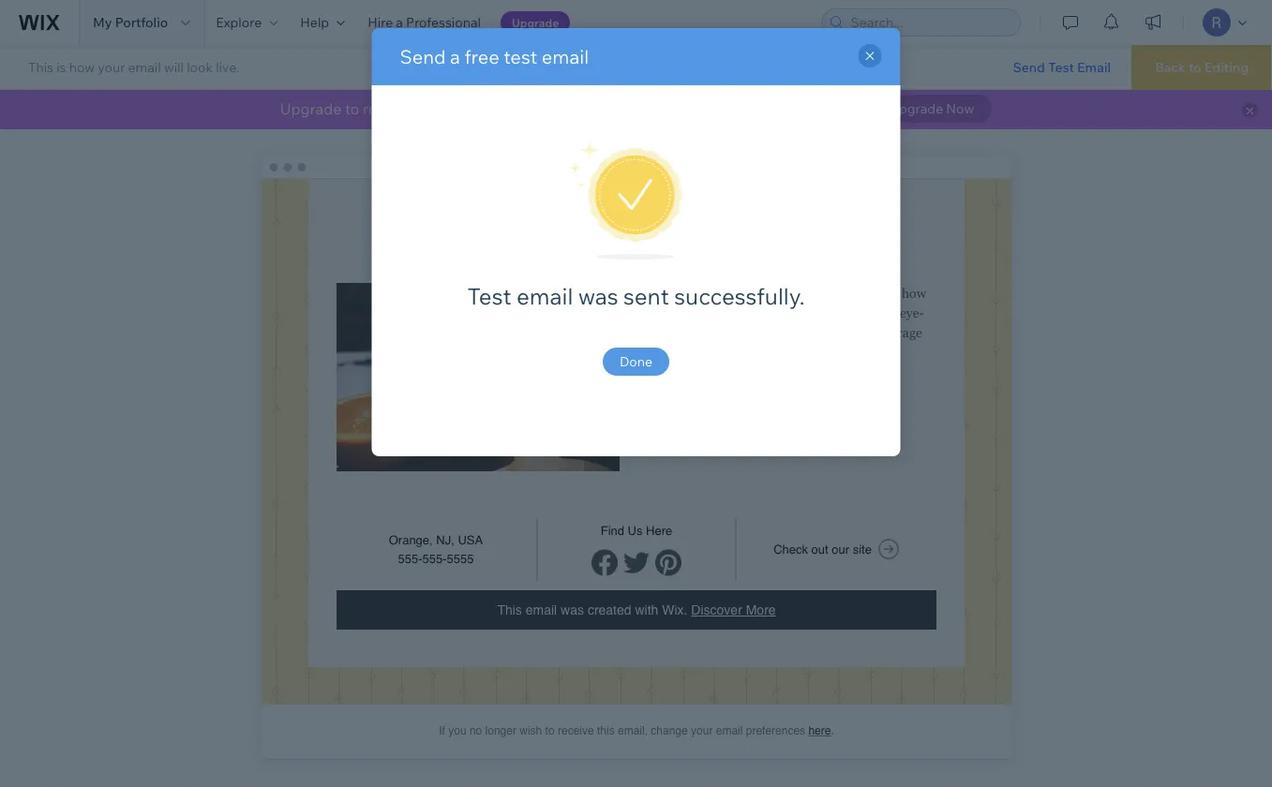 Task type: vqa. For each thing, say whether or not it's contained in the screenshot.
"Marketing"
no



Task type: locate. For each thing, give the bounding box(es) containing it.
upgrade left remove
[[280, 99, 342, 118]]

upgrade now
[[890, 100, 975, 117]]

1 horizontal spatial a
[[450, 45, 460, 68]]

send
[[400, 45, 446, 68], [1013, 59, 1046, 75]]

from
[[515, 99, 548, 118]]

1 horizontal spatial send
[[1013, 59, 1046, 75]]

upgrade up test
[[512, 15, 559, 30]]

1 horizontal spatial test
[[1049, 59, 1075, 75]]

1 vertical spatial a
[[450, 45, 460, 68]]

upgrade for upgrade now
[[890, 100, 944, 117]]

a right the hire at the left top of page
[[396, 14, 403, 30]]

upgrade button
[[501, 11, 570, 34]]

will
[[164, 59, 184, 75]]

hire a professional
[[368, 14, 481, 30]]

done
[[620, 354, 653, 370]]

1 horizontal spatial emails
[[708, 99, 753, 118]]

1 vertical spatial to
[[345, 99, 360, 118]]

to for back
[[1189, 59, 1202, 75]]

0 horizontal spatial send
[[400, 45, 446, 68]]

month.
[[783, 99, 833, 118]]

a for professional
[[396, 14, 403, 30]]

now
[[947, 100, 975, 117]]

1 horizontal spatial upgrade
[[512, 15, 559, 30]]

emails left and
[[552, 99, 597, 118]]

2 horizontal spatial upgrade
[[890, 100, 944, 117]]

is
[[56, 59, 66, 75]]

email right test
[[542, 45, 589, 68]]

test
[[1049, 59, 1075, 75], [467, 282, 512, 310]]

help
[[300, 14, 329, 30]]

to inside button
[[1189, 59, 1202, 75]]

how
[[69, 59, 95, 75]]

0 horizontal spatial emails
[[552, 99, 597, 118]]

email for your
[[128, 59, 161, 75]]

successfully.
[[675, 282, 805, 310]]

emails left per
[[708, 99, 753, 118]]

upgrade for upgrade
[[512, 15, 559, 30]]

help button
[[289, 0, 357, 45]]

0 horizontal spatial test
[[467, 282, 512, 310]]

this is how your email will look live.
[[28, 59, 240, 75]]

email left will
[[128, 59, 161, 75]]

upgrade now link
[[872, 95, 992, 123]]

portfolio
[[115, 14, 168, 30]]

per
[[756, 99, 780, 118]]

1 horizontal spatial to
[[1189, 59, 1202, 75]]

0 vertical spatial to
[[1189, 59, 1202, 75]]

was
[[578, 282, 619, 310]]

upgrade inside button
[[512, 15, 559, 30]]

upgrade left now on the top right
[[890, 100, 944, 117]]

a
[[396, 14, 403, 30], [450, 45, 460, 68]]

2 emails from the left
[[708, 99, 753, 118]]

emails
[[552, 99, 597, 118], [708, 99, 753, 118]]

to for upgrade
[[345, 99, 360, 118]]

0 vertical spatial test
[[1049, 59, 1075, 75]]

0 horizontal spatial upgrade
[[280, 99, 342, 118]]

0 vertical spatial a
[[396, 14, 403, 30]]

send down hire a professional
[[400, 45, 446, 68]]

1 vertical spatial test
[[467, 282, 512, 310]]

send a free test email
[[400, 45, 589, 68]]

upgrade
[[512, 15, 559, 30], [280, 99, 342, 118], [890, 100, 944, 117]]

email
[[542, 45, 589, 68], [128, 59, 161, 75], [517, 282, 573, 310]]

0 horizontal spatial a
[[396, 14, 403, 30]]

to
[[1189, 59, 1202, 75], [345, 99, 360, 118]]

to left remove
[[345, 99, 360, 118]]

a left free
[[450, 45, 460, 68]]

send left email
[[1013, 59, 1046, 75]]

to right back
[[1189, 59, 1202, 75]]

0 horizontal spatial to
[[345, 99, 360, 118]]

send for send a free test email
[[400, 45, 446, 68]]

hire a professional link
[[357, 0, 492, 45]]

this
[[28, 59, 53, 75]]



Task type: describe. For each thing, give the bounding box(es) containing it.
and
[[600, 99, 627, 118]]

look
[[187, 59, 213, 75]]

my portfolio
[[93, 14, 168, 30]]

hire
[[368, 14, 393, 30]]

remove
[[363, 99, 416, 118]]

wix
[[419, 99, 445, 118]]

sent
[[624, 282, 669, 310]]

test
[[504, 45, 538, 68]]

send for send test email
[[1013, 59, 1046, 75]]

professional
[[406, 14, 481, 30]]

back
[[1156, 59, 1186, 75]]

1 emails from the left
[[552, 99, 597, 118]]

test email was sent successfully.
[[467, 282, 805, 310]]

done button
[[603, 348, 670, 376]]

my
[[93, 14, 112, 30]]

a for free
[[450, 45, 460, 68]]

Search... field
[[845, 9, 1015, 36]]

upgrade to remove wix branding from emails and send more emails per month.
[[280, 99, 836, 118]]

upgrade for upgrade to remove wix branding from emails and send more emails per month.
[[280, 99, 342, 118]]

back to editing
[[1156, 59, 1249, 75]]

email
[[1078, 59, 1111, 75]]

your
[[98, 59, 125, 75]]

more
[[668, 99, 704, 118]]

back to editing button
[[1132, 45, 1273, 90]]

branding
[[448, 99, 512, 118]]

send test email
[[1013, 59, 1111, 75]]

email left the was
[[517, 282, 573, 310]]

live.
[[216, 59, 240, 75]]

send
[[630, 99, 664, 118]]

email for test
[[542, 45, 589, 68]]

explore
[[216, 14, 262, 30]]

free
[[465, 45, 500, 68]]

editing
[[1205, 59, 1249, 75]]



